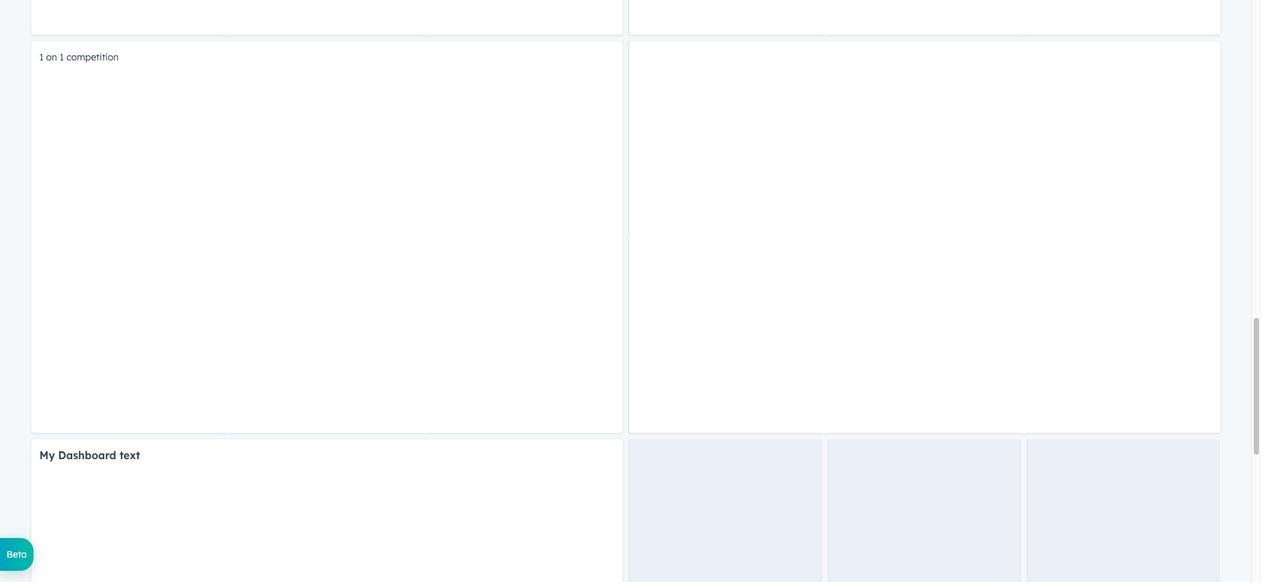Task type: describe. For each thing, give the bounding box(es) containing it.
chat conversation totals by chatflow element
[[629, 0, 1221, 35]]

chat conversation closed totals by rep element
[[32, 0, 623, 35]]

my dashboard text element
[[32, 440, 623, 582]]



Task type: vqa. For each thing, say whether or not it's contained in the screenshot.
Chat conversation totals by chatflow ELEMENT
yes



